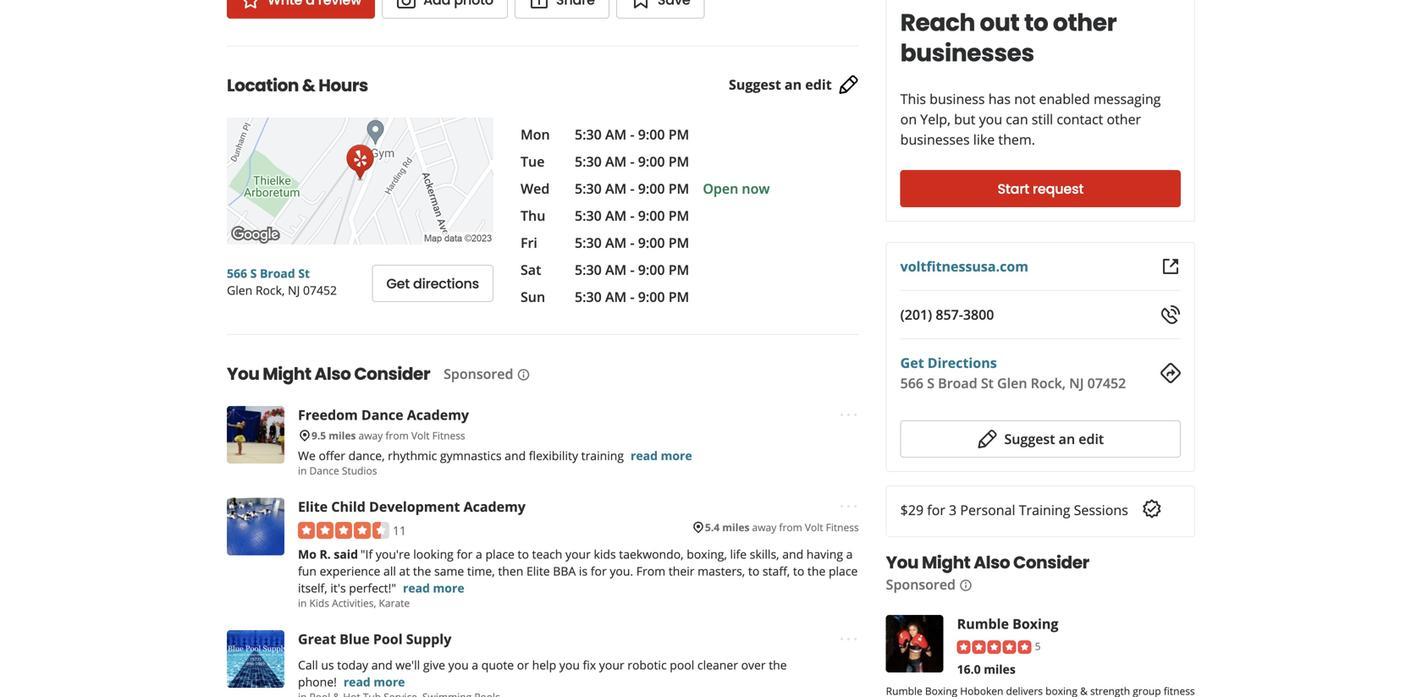 Task type: locate. For each thing, give the bounding box(es) containing it.
7 5:30 am - 9:00 pm from the top
[[575, 288, 689, 306]]

566 inside get directions 566 s broad st glen rock, nj 07452
[[900, 374, 924, 392]]

rumble boxing link
[[957, 615, 1059, 633]]

volt
[[411, 429, 430, 443], [805, 520, 823, 534]]

2 horizontal spatial you
[[979, 110, 1002, 128]]

7 - from the top
[[630, 288, 635, 306]]

0 horizontal spatial sponsored
[[444, 365, 513, 383]]

4 5:30 am - 9:00 pm from the top
[[575, 207, 689, 225]]

1 vertical spatial academy
[[464, 498, 526, 516]]

can
[[1006, 110, 1028, 128]]

to
[[1024, 6, 1048, 39], [518, 547, 529, 563], [748, 564, 760, 580], [793, 564, 804, 580]]

1 horizontal spatial elite
[[527, 564, 550, 580]]

0 horizontal spatial fitness
[[432, 429, 465, 443]]

start request
[[998, 179, 1084, 199]]

07452 inside 566 s broad st glen rock, nj 07452
[[303, 282, 337, 298]]

3
[[949, 501, 957, 519]]

you up freedom dance academy image
[[227, 362, 259, 386]]

&
[[302, 74, 315, 97]]

read more link right "training"
[[631, 448, 692, 464]]

also down personal
[[974, 551, 1010, 575]]

wed
[[521, 179, 550, 198]]

the right at at the bottom left of page
[[413, 564, 431, 580]]

1 horizontal spatial your
[[599, 658, 624, 674]]

1 horizontal spatial sponsored
[[886, 576, 956, 594]]

elite left child
[[298, 498, 328, 516]]

life
[[730, 547, 747, 563]]

from down freedom dance academy link
[[385, 429, 409, 443]]

0 vertical spatial read more link
[[631, 448, 692, 464]]

academy up rhythmic
[[407, 406, 469, 424]]

you might also consider up freedom in the bottom left of the page
[[227, 362, 430, 386]]

your
[[566, 547, 591, 563], [599, 658, 624, 674]]

0 vertical spatial get
[[386, 274, 410, 293]]

6 9:00 from the top
[[638, 261, 665, 279]]

2 5:30 am - 9:00 pm from the top
[[575, 152, 689, 171]]

1 businesses from the top
[[900, 36, 1034, 70]]

16.0 miles
[[957, 662, 1016, 678]]

read more
[[403, 580, 464, 597], [344, 674, 405, 691]]

5:30 right thu
[[575, 207, 602, 225]]

your inside "if you're looking for a place to teach your kids taekwondo, boxing, life skills, and having a fun experience all at the same time, then elite bba is for you. from their masters, to staff, to the place itself, it's perfect!"
[[566, 547, 591, 563]]

1 horizontal spatial you might also consider
[[886, 551, 1089, 575]]

you're
[[376, 547, 410, 563]]

0 horizontal spatial get
[[386, 274, 410, 293]]

1 vertical spatial you might also consider
[[886, 551, 1089, 575]]

nj up suggest an edit button on the right bottom of the page
[[1069, 374, 1084, 392]]

you left 'fix'
[[559, 658, 580, 674]]

masters,
[[698, 564, 745, 580]]

suggest an edit inside suggest an edit link
[[729, 75, 832, 94]]

elite child development academy
[[298, 498, 526, 516]]

suggest an edit link
[[729, 75, 859, 95]]

away for tue
[[359, 429, 383, 443]]

5:30
[[575, 125, 602, 143], [575, 152, 602, 171], [575, 179, 602, 198], [575, 207, 602, 225], [575, 234, 602, 252], [575, 261, 602, 279], [575, 288, 602, 306]]

we'll
[[396, 658, 420, 674]]

0 horizontal spatial you might also consider
[[227, 362, 430, 386]]

pm
[[669, 125, 689, 143], [669, 152, 689, 171], [669, 179, 689, 198], [669, 207, 689, 225], [669, 234, 689, 252], [669, 261, 689, 279], [669, 288, 689, 306]]

1 vertical spatial elite
[[527, 564, 550, 580]]

24 more v2 image for great blue pool supply
[[839, 629, 859, 650]]

businesses up the business
[[900, 36, 1034, 70]]

volt up having
[[805, 520, 823, 534]]

you might also consider up 16 info v2 image
[[886, 551, 1089, 575]]

s inside 566 s broad st glen rock, nj 07452
[[250, 265, 257, 281]]

5 am from the top
[[605, 234, 627, 252]]

and up staff,
[[782, 547, 804, 563]]

16 marker v2 image up boxing,
[[692, 521, 705, 534]]

read right "training"
[[631, 448, 658, 464]]

offer
[[319, 448, 345, 464]]

st
[[298, 265, 310, 281], [981, 374, 994, 392]]

you
[[979, 110, 1002, 128], [448, 658, 469, 674], [559, 658, 580, 674]]

3 9:00 from the top
[[638, 179, 665, 198]]

dance left studios
[[309, 464, 339, 478]]

1 horizontal spatial consider
[[1013, 551, 1089, 575]]

6 - from the top
[[630, 261, 635, 279]]

bba
[[553, 564, 576, 580]]

other
[[1053, 6, 1117, 39], [1107, 110, 1141, 128]]

pm for fri
[[669, 234, 689, 252]]

1 horizontal spatial place
[[829, 564, 858, 580]]

1 vertical spatial other
[[1107, 110, 1141, 128]]

1 vertical spatial your
[[599, 658, 624, 674]]

1 horizontal spatial edit
[[1079, 430, 1104, 448]]

24 camera v2 image
[[396, 0, 417, 10]]

5 pm from the top
[[669, 234, 689, 252]]

9:00 for sat
[[638, 261, 665, 279]]

1 vertical spatial more
[[433, 580, 464, 597]]

1 horizontal spatial broad
[[938, 374, 977, 392]]

might up 16 info v2 image
[[922, 551, 970, 575]]

nj down 566 s broad st link
[[288, 282, 300, 298]]

1 vertical spatial volt
[[805, 520, 823, 534]]

to up then
[[518, 547, 529, 563]]

1 vertical spatial get
[[900, 354, 924, 372]]

rock, up suggest an edit button on the right bottom of the page
[[1031, 374, 1066, 392]]

also for 16 info v2 image
[[974, 551, 1010, 575]]

4 5:30 from the top
[[575, 207, 602, 225]]

you
[[227, 362, 259, 386], [886, 551, 919, 575]]

read more link down 'same'
[[403, 580, 464, 597]]

0 vertical spatial dance
[[361, 406, 403, 424]]

1 am from the top
[[605, 125, 627, 143]]

0 vertical spatial rock,
[[256, 282, 285, 298]]

2 businesses from the top
[[900, 130, 970, 149]]

place up then
[[485, 547, 515, 563]]

1 horizontal spatial 16 marker v2 image
[[692, 521, 705, 534]]

5:30 right fri
[[575, 234, 602, 252]]

0 horizontal spatial read
[[344, 674, 371, 691]]

st inside 566 s broad st glen rock, nj 07452
[[298, 265, 310, 281]]

0 vertical spatial s
[[250, 265, 257, 281]]

edit up "sessions"
[[1079, 430, 1104, 448]]

6 am from the top
[[605, 261, 627, 279]]

the down having
[[808, 564, 826, 580]]

business
[[930, 90, 985, 108]]

more down we'll
[[374, 674, 405, 691]]

freedom dance academy link
[[298, 406, 469, 424]]

your up "is"
[[566, 547, 591, 563]]

1 vertical spatial 566
[[900, 374, 924, 392]]

0 vertical spatial miles
[[329, 429, 356, 443]]

0 horizontal spatial your
[[566, 547, 591, 563]]

4 - from the top
[[630, 207, 635, 225]]

5 5:30 am - 9:00 pm from the top
[[575, 234, 689, 252]]

open now
[[703, 179, 770, 198]]

1 vertical spatial for
[[457, 547, 473, 563]]

9:00 for thu
[[638, 207, 665, 225]]

0 vertical spatial you
[[227, 362, 259, 386]]

get directions link
[[900, 354, 997, 372]]

also
[[315, 362, 351, 386], [974, 551, 1010, 575]]

1 horizontal spatial fitness
[[826, 520, 859, 534]]

child
[[331, 498, 366, 516]]

get left directions
[[386, 274, 410, 293]]

skills,
[[750, 547, 779, 563]]

0 vertical spatial an
[[785, 75, 802, 94]]

more for the middle read more link
[[433, 580, 464, 597]]

0 horizontal spatial you
[[227, 362, 259, 386]]

rock, inside 566 s broad st glen rock, nj 07452
[[256, 282, 285, 298]]

edit inside button
[[1079, 430, 1104, 448]]

0 vertical spatial and
[[505, 448, 526, 464]]

4 pm from the top
[[669, 207, 689, 225]]

1 vertical spatial 24 more v2 image
[[839, 629, 859, 650]]

3 pm from the top
[[669, 179, 689, 198]]

2 9:00 from the top
[[638, 152, 665, 171]]

more
[[661, 448, 692, 464], [433, 580, 464, 597], [374, 674, 405, 691]]

0 vertical spatial volt
[[411, 429, 430, 443]]

you might also consider for 16 info v2 image
[[886, 551, 1089, 575]]

0 vertical spatial suggest
[[729, 75, 781, 94]]

for left 3 at right bottom
[[927, 501, 946, 519]]

for
[[927, 501, 946, 519], [457, 547, 473, 563], [591, 564, 607, 580]]

9:00 for tue
[[638, 152, 665, 171]]

9.5 miles away from volt fitness
[[312, 429, 465, 443]]

academy down the "we offer dance, rhythmic gymnastics and flexibility training read more in dance studios"
[[464, 498, 526, 516]]

0 vertical spatial sponsored
[[444, 365, 513, 383]]

in left offer
[[298, 464, 307, 478]]

other inside reach out to other businesses
[[1053, 6, 1117, 39]]

broad
[[260, 265, 295, 281], [938, 374, 977, 392]]

a up 'time,'
[[476, 547, 482, 563]]

0 vertical spatial glen
[[227, 282, 252, 298]]

16 marker v2 image for tue
[[298, 429, 312, 443]]

2 - from the top
[[630, 152, 635, 171]]

read down at at the bottom left of page
[[403, 580, 430, 597]]

an
[[785, 75, 802, 94], [1059, 430, 1075, 448]]

consider down training
[[1013, 551, 1089, 575]]

1 5:30 am - 9:00 pm from the top
[[575, 125, 689, 143]]

place down having
[[829, 564, 858, 580]]

hours
[[319, 74, 368, 97]]

3 5:30 from the top
[[575, 179, 602, 198]]

0 vertical spatial broad
[[260, 265, 295, 281]]

6 5:30 am - 9:00 pm from the top
[[575, 261, 689, 279]]

start request button
[[900, 170, 1181, 207]]

perfect!"
[[349, 580, 396, 597]]

5:30 right sat
[[575, 261, 602, 279]]

read
[[631, 448, 658, 464], [403, 580, 430, 597], [344, 674, 371, 691]]

fitness
[[432, 429, 465, 443], [826, 520, 859, 534]]

5:30 right mon
[[575, 125, 602, 143]]

5 5:30 from the top
[[575, 234, 602, 252]]

and inside "if you're looking for a place to teach your kids taekwondo, boxing, life skills, and having a fun experience all at the same time, then elite bba is for you. from their masters, to staff, to the place itself, it's perfect!"
[[782, 547, 804, 563]]

1 horizontal spatial more
[[433, 580, 464, 597]]

0 horizontal spatial from
[[385, 429, 409, 443]]

away up skills, at the right of page
[[752, 520, 777, 534]]

3 - from the top
[[630, 179, 635, 198]]

1 vertical spatial in
[[298, 597, 307, 611]]

businesses down yelp,
[[900, 130, 970, 149]]

24 share v2 image
[[529, 0, 549, 10]]

0 horizontal spatial 566
[[227, 265, 247, 281]]

5:30 right 'wed'
[[575, 179, 602, 198]]

0 vertical spatial 16 marker v2 image
[[298, 429, 312, 443]]

0 horizontal spatial elite
[[298, 498, 328, 516]]

from for tue
[[385, 429, 409, 443]]

1 - from the top
[[630, 125, 635, 143]]

fix
[[583, 658, 596, 674]]

freedom dance academy
[[298, 406, 469, 424]]

glen down 566 s broad st link
[[227, 282, 252, 298]]

1 vertical spatial s
[[927, 374, 935, 392]]

7 pm from the top
[[669, 288, 689, 306]]

0 horizontal spatial might
[[263, 362, 311, 386]]

1 horizontal spatial read
[[403, 580, 430, 597]]

1 vertical spatial businesses
[[900, 130, 970, 149]]

has
[[989, 90, 1011, 108]]

am for sun
[[605, 288, 627, 306]]

- for sat
[[630, 261, 635, 279]]

miles for tue
[[329, 429, 356, 443]]

edit left 24 pencil v2 icon
[[805, 75, 832, 94]]

5 9:00 from the top
[[638, 234, 665, 252]]

sponsored left 16 info v2 icon
[[444, 365, 513, 383]]

development
[[369, 498, 460, 516]]

read inside the "we offer dance, rhythmic gymnastics and flexibility training read more in dance studios"
[[631, 448, 658, 464]]

2 in from the top
[[298, 597, 307, 611]]

1 vertical spatial might
[[922, 551, 970, 575]]

like
[[973, 130, 995, 149]]

5 - from the top
[[630, 234, 635, 252]]

2 24 more v2 image from the top
[[839, 629, 859, 650]]

16 marker v2 image
[[298, 429, 312, 443], [692, 521, 705, 534]]

4 am from the top
[[605, 207, 627, 225]]

having
[[807, 547, 843, 563]]

1 9:00 from the top
[[638, 125, 665, 143]]

other up enabled
[[1053, 6, 1117, 39]]

1 horizontal spatial 07452
[[1088, 374, 1126, 392]]

glen up 24 pencil v2 image
[[997, 374, 1027, 392]]

miles right 5.4
[[722, 520, 750, 534]]

r.
[[320, 547, 331, 563]]

1 horizontal spatial also
[[974, 551, 1010, 575]]

24 phone v2 image
[[1161, 305, 1181, 325]]

you for 16 info v2 icon
[[227, 362, 259, 386]]

1 horizontal spatial get
[[900, 354, 924, 372]]

1 5:30 from the top
[[575, 125, 602, 143]]

a left "quote"
[[472, 658, 478, 674]]

a right having
[[846, 547, 853, 563]]

5:30 for thu
[[575, 207, 602, 225]]

0 horizontal spatial miles
[[329, 429, 356, 443]]

1 vertical spatial st
[[981, 374, 994, 392]]

your right 'fix'
[[599, 658, 624, 674]]

dance up 9.5 miles away from volt fitness
[[361, 406, 403, 424]]

- for wed
[[630, 179, 635, 198]]

2 5:30 from the top
[[575, 152, 602, 171]]

it's
[[330, 580, 346, 597]]

more for read more link related to call us today and we'll give you a quote or help you fix your robotic pool cleaner over the phone!
[[374, 674, 405, 691]]

sat
[[521, 261, 541, 279]]

5:30 am - 9:00 pm for tue
[[575, 152, 689, 171]]

more down 'same'
[[433, 580, 464, 597]]

2 vertical spatial and
[[371, 658, 393, 674]]

away up 'dance,'
[[359, 429, 383, 443]]

miles up offer
[[329, 429, 356, 443]]

4.5 star rating image
[[298, 522, 389, 539]]

also for 16 info v2 icon
[[315, 362, 351, 386]]

and left flexibility
[[505, 448, 526, 464]]

24 more v2 image
[[839, 405, 859, 425], [839, 629, 859, 650]]

the right over
[[769, 658, 787, 674]]

more right "training"
[[661, 448, 692, 464]]

also up freedom in the bottom left of the page
[[315, 362, 351, 386]]

read for the middle read more link
[[403, 580, 430, 597]]

07452
[[303, 282, 337, 298], [1088, 374, 1126, 392]]

0 vertical spatial businesses
[[900, 36, 1034, 70]]

rock, inside get directions 566 s broad st glen rock, nj 07452
[[1031, 374, 1066, 392]]

1 vertical spatial away
[[752, 520, 777, 534]]

0 vertical spatial edit
[[805, 75, 832, 94]]

rumble boxing image
[[886, 615, 944, 673]]

read down today
[[344, 674, 371, 691]]

1 in from the top
[[298, 464, 307, 478]]

0 horizontal spatial more
[[374, 674, 405, 691]]

1 horizontal spatial rock,
[[1031, 374, 1066, 392]]

- for fri
[[630, 234, 635, 252]]

0 vertical spatial elite
[[298, 498, 328, 516]]

24 star v2 image
[[240, 0, 261, 10]]

read more down today
[[344, 674, 405, 691]]

experience
[[320, 564, 380, 580]]

1 vertical spatial edit
[[1079, 430, 1104, 448]]

read more link for call us today and we'll give you a quote or help you fix your robotic pool cleaner over the phone!
[[344, 674, 405, 691]]

you up like in the top of the page
[[979, 110, 1002, 128]]

an up training
[[1059, 430, 1075, 448]]

07452 down 566 s broad st link
[[303, 282, 337, 298]]

5.4
[[705, 520, 720, 534]]

sponsored left 16 info v2 image
[[886, 576, 956, 594]]

rock, down 566 s broad st link
[[256, 282, 285, 298]]

still
[[1032, 110, 1053, 128]]

9:00 for wed
[[638, 179, 665, 198]]

edit inside location & hours element
[[805, 75, 832, 94]]

2 pm from the top
[[669, 152, 689, 171]]

in left "kids"
[[298, 597, 307, 611]]

this
[[900, 90, 926, 108]]

0 vertical spatial other
[[1053, 6, 1117, 39]]

1 horizontal spatial an
[[1059, 430, 1075, 448]]

to right out
[[1024, 6, 1048, 39]]

5:30 for wed
[[575, 179, 602, 198]]

miles down 5 star rating "image"
[[984, 662, 1016, 678]]

2 vertical spatial read more link
[[344, 674, 405, 691]]

fitness up gymnastics
[[432, 429, 465, 443]]

- for thu
[[630, 207, 635, 225]]

volt for 9.5 miles
[[805, 520, 823, 534]]

sponsored
[[444, 365, 513, 383], [886, 576, 956, 594]]

6 pm from the top
[[669, 261, 689, 279]]

to down skills, at the right of page
[[748, 564, 760, 580]]

1 horizontal spatial the
[[769, 658, 787, 674]]

supply
[[406, 630, 451, 649]]

you inside this business has not enabled messaging on yelp, but you can still contact other businesses like them.
[[979, 110, 1002, 128]]

0 horizontal spatial and
[[371, 658, 393, 674]]

to right staff,
[[793, 564, 804, 580]]

1 vertical spatial sponsored
[[886, 576, 956, 594]]

1 horizontal spatial you
[[886, 551, 919, 575]]

in kids activities, karate
[[298, 597, 410, 611]]

5:30 right sun
[[575, 288, 602, 306]]

and left we'll
[[371, 658, 393, 674]]

1 vertical spatial you
[[886, 551, 919, 575]]

an left 24 pencil v2 icon
[[785, 75, 802, 94]]

7 9:00 from the top
[[638, 288, 665, 306]]

read more link down today
[[344, 674, 405, 691]]

get inside get directions 566 s broad st glen rock, nj 07452
[[900, 354, 924, 372]]

1 horizontal spatial dance
[[361, 406, 403, 424]]

2 vertical spatial for
[[591, 564, 607, 580]]

5:30 am - 9:00 pm for thu
[[575, 207, 689, 225]]

an inside button
[[1059, 430, 1075, 448]]

from
[[636, 564, 666, 580]]

2 vertical spatial read
[[344, 674, 371, 691]]

3 5:30 am - 9:00 pm from the top
[[575, 179, 689, 198]]

read more down 'same'
[[403, 580, 464, 597]]

elite down teach
[[527, 564, 550, 580]]

1 vertical spatial nj
[[1069, 374, 1084, 392]]

volt up rhythmic
[[411, 429, 430, 443]]

other inside this business has not enabled messaging on yelp, but you can still contact other businesses like them.
[[1107, 110, 1141, 128]]

1 horizontal spatial for
[[591, 564, 607, 580]]

this business has not enabled messaging on yelp, but you can still contact other businesses like them.
[[900, 90, 1161, 149]]

2 am from the top
[[605, 152, 627, 171]]

0 horizontal spatial an
[[785, 75, 802, 94]]

fun
[[298, 564, 317, 580]]

elite child development academy link
[[298, 498, 526, 516]]

1 vertical spatial broad
[[938, 374, 977, 392]]

0 horizontal spatial suggest an edit
[[729, 75, 832, 94]]

get down (201)
[[900, 354, 924, 372]]

1 vertical spatial also
[[974, 551, 1010, 575]]

not
[[1014, 90, 1036, 108]]

3 am from the top
[[605, 179, 627, 198]]

businesses inside this business has not enabled messaging on yelp, but you can still contact other businesses like them.
[[900, 130, 970, 149]]

miles
[[329, 429, 356, 443], [722, 520, 750, 534], [984, 662, 1016, 678]]

kids
[[594, 547, 616, 563]]

consider up freedom dance academy
[[354, 362, 430, 386]]

1 vertical spatial from
[[779, 520, 802, 534]]

3800
[[963, 306, 994, 324]]

1 pm from the top
[[669, 125, 689, 143]]

might up freedom in the bottom left of the page
[[263, 362, 311, 386]]

the
[[413, 564, 431, 580], [808, 564, 826, 580], [769, 658, 787, 674]]

other down messaging
[[1107, 110, 1141, 128]]

1 horizontal spatial suggest
[[1004, 430, 1055, 448]]

07452 left 24 directions v2 image
[[1088, 374, 1126, 392]]

6 5:30 from the top
[[575, 261, 602, 279]]

24 check in v2 image
[[1142, 499, 1162, 519]]

for right "is"
[[591, 564, 607, 580]]

0 horizontal spatial nj
[[288, 282, 300, 298]]

2 vertical spatial more
[[374, 674, 405, 691]]

place
[[485, 547, 515, 563], [829, 564, 858, 580]]

read more link for we offer dance, rhythmic gymnastics and flexibility training
[[631, 448, 692, 464]]

in inside the "we offer dance, rhythmic gymnastics and flexibility training read more in dance studios"
[[298, 464, 307, 478]]

nj inside get directions 566 s broad st glen rock, nj 07452
[[1069, 374, 1084, 392]]

fitness down 24 more v2 image
[[826, 520, 859, 534]]

suggest an edit left 24 pencil v2 icon
[[729, 75, 832, 94]]

5:30 right "tue"
[[575, 152, 602, 171]]

1 vertical spatial suggest
[[1004, 430, 1055, 448]]

2 horizontal spatial miles
[[984, 662, 1016, 678]]

elite child development academy image
[[227, 498, 284, 556]]

rock,
[[256, 282, 285, 298], [1031, 374, 1066, 392]]

-
[[630, 125, 635, 143], [630, 152, 635, 171], [630, 179, 635, 198], [630, 207, 635, 225], [630, 234, 635, 252], [630, 261, 635, 279], [630, 288, 635, 306]]

them.
[[998, 130, 1035, 149]]

4 9:00 from the top
[[638, 207, 665, 225]]

you down $29 at the bottom
[[886, 551, 919, 575]]

a
[[476, 547, 482, 563], [846, 547, 853, 563], [472, 658, 478, 674]]

get inside location & hours element
[[386, 274, 410, 293]]

16 marker v2 image up the we
[[298, 429, 312, 443]]

consider for 16 info v2 icon
[[354, 362, 430, 386]]

you right "give" in the bottom of the page
[[448, 658, 469, 674]]

am for wed
[[605, 179, 627, 198]]

the inside call us today and we'll give you a quote or help you fix your robotic pool cleaner over the phone!
[[769, 658, 787, 674]]

voltfitnessusa.com link
[[900, 257, 1029, 276]]

0 vertical spatial 07452
[[303, 282, 337, 298]]

1 vertical spatial 16 marker v2 image
[[692, 521, 705, 534]]

7 5:30 from the top
[[575, 288, 602, 306]]

566 s broad st link
[[227, 265, 310, 281]]

0 horizontal spatial rock,
[[256, 282, 285, 298]]

7 am from the top
[[605, 288, 627, 306]]

0 horizontal spatial 16 marker v2 image
[[298, 429, 312, 443]]

from up skills, at the right of page
[[779, 520, 802, 534]]

0 vertical spatial might
[[263, 362, 311, 386]]

dance inside the "we offer dance, rhythmic gymnastics and flexibility training read more in dance studios"
[[309, 464, 339, 478]]

call
[[298, 658, 318, 674]]

s
[[250, 265, 257, 281], [927, 374, 935, 392]]

fitness for 9.5 miles
[[826, 520, 859, 534]]

suggest inside button
[[1004, 430, 1055, 448]]

suggest an edit right 24 pencil v2 image
[[1004, 430, 1104, 448]]

activities,
[[332, 597, 376, 611]]

1 24 more v2 image from the top
[[839, 405, 859, 425]]

0 horizontal spatial away
[[359, 429, 383, 443]]

for up 'same'
[[457, 547, 473, 563]]



Task type: vqa. For each thing, say whether or not it's contained in the screenshot.
Project
no



Task type: describe. For each thing, give the bounding box(es) containing it.
07452 inside get directions 566 s broad st glen rock, nj 07452
[[1088, 374, 1126, 392]]

and inside the "we offer dance, rhythmic gymnastics and flexibility training read more in dance studios"
[[505, 448, 526, 464]]

location
[[227, 74, 299, 97]]

fitness for tue
[[432, 429, 465, 443]]

read more for read more link related to call us today and we'll give you a quote or help you fix your robotic pool cleaner over the phone!
[[344, 674, 405, 691]]

fri
[[521, 234, 537, 252]]

16.0
[[957, 662, 981, 678]]

all
[[384, 564, 396, 580]]

1 vertical spatial read more link
[[403, 580, 464, 597]]

directions
[[928, 354, 997, 372]]

might for 16 info v2 icon
[[263, 362, 311, 386]]

9:00 for sun
[[638, 288, 665, 306]]

broad inside 566 s broad st glen rock, nj 07452
[[260, 265, 295, 281]]

get directions link
[[372, 265, 494, 302]]

us
[[321, 658, 334, 674]]

glen inside get directions 566 s broad st glen rock, nj 07452
[[997, 374, 1027, 392]]

thu
[[521, 207, 545, 225]]

5 star rating image
[[957, 641, 1032, 655]]

directions
[[413, 274, 479, 293]]

boxing
[[1013, 615, 1059, 633]]

said
[[334, 547, 358, 563]]

blue
[[340, 630, 370, 649]]

freedom dance academy image
[[227, 406, 284, 464]]

and inside call us today and we'll give you a quote or help you fix your robotic pool cleaner over the phone!
[[371, 658, 393, 674]]

pm for sat
[[669, 261, 689, 279]]

566 s broad st glen rock, nj 07452
[[227, 265, 337, 298]]

st inside get directions 566 s broad st glen rock, nj 07452
[[981, 374, 994, 392]]

5
[[1035, 640, 1041, 654]]

you might also consider for 16 info v2 icon
[[227, 362, 430, 386]]

suggest an edit inside suggest an edit button
[[1004, 430, 1104, 448]]

pm for mon
[[669, 125, 689, 143]]

sessions
[[1074, 501, 1128, 519]]

sponsored for 16 info v2 icon
[[444, 365, 513, 383]]

teach
[[532, 547, 562, 563]]

5:30 for mon
[[575, 125, 602, 143]]

24 pencil v2 image
[[839, 75, 859, 95]]

call us today and we'll give you a quote or help you fix your robotic pool cleaner over the phone!
[[298, 658, 787, 691]]

dance,
[[348, 448, 385, 464]]

boxing,
[[687, 547, 727, 563]]

an inside location & hours element
[[785, 75, 802, 94]]

mo
[[298, 547, 317, 563]]

pm for wed
[[669, 179, 689, 198]]

am for sat
[[605, 261, 627, 279]]

5:30 am - 9:00 pm for mon
[[575, 125, 689, 143]]

0 horizontal spatial the
[[413, 564, 431, 580]]

location & hours element
[[200, 46, 886, 307]]

training
[[1019, 501, 1070, 519]]

0 horizontal spatial you
[[448, 658, 469, 674]]

- for tue
[[630, 152, 635, 171]]

cleaner
[[697, 658, 738, 674]]

read more for the middle read more link
[[403, 580, 464, 597]]

yelp,
[[920, 110, 951, 128]]

24 more v2 image
[[839, 497, 859, 517]]

9:00 for fri
[[638, 234, 665, 252]]

volt for tue
[[411, 429, 430, 443]]

am for mon
[[605, 125, 627, 143]]

5:30 am - 9:00 pm for sat
[[575, 261, 689, 279]]

broad inside get directions 566 s broad st glen rock, nj 07452
[[938, 374, 977, 392]]

5:30 for tue
[[575, 152, 602, 171]]

nj inside 566 s broad st glen rock, nj 07452
[[288, 282, 300, 298]]

16 marker v2 image for 9.5 miles
[[692, 521, 705, 534]]

or
[[517, 658, 529, 674]]

robotic
[[628, 658, 667, 674]]

staff,
[[763, 564, 790, 580]]

16 info v2 image
[[517, 368, 530, 382]]

pm for tue
[[669, 152, 689, 171]]

location & hours
[[227, 74, 368, 97]]

5:30 am - 9:00 pm for wed
[[575, 179, 689, 198]]

24 pencil v2 image
[[977, 429, 998, 450]]

freedom
[[298, 406, 358, 424]]

read for read more link related to call us today and we'll give you a quote or help you fix your robotic pool cleaner over the phone!
[[344, 674, 371, 691]]

- for sun
[[630, 288, 635, 306]]

9.5
[[312, 429, 326, 443]]

might for 16 info v2 image
[[922, 551, 970, 575]]

elite inside "if you're looking for a place to teach your kids taekwondo, boxing, life skills, and having a fun experience all at the same time, then elite bba is for you. from their masters, to staff, to the place itself, it's perfect!"
[[527, 564, 550, 580]]

"if
[[361, 547, 373, 563]]

to inside reach out to other businesses
[[1024, 6, 1048, 39]]

5:30 for sat
[[575, 261, 602, 279]]

get for get directions 566 s broad st glen rock, nj 07452
[[900, 354, 924, 372]]

away for 9.5 miles
[[752, 520, 777, 534]]

great blue pool supply link
[[298, 630, 451, 649]]

24 directions v2 image
[[1161, 363, 1181, 383]]

businesses inside reach out to other businesses
[[900, 36, 1034, 70]]

0 vertical spatial place
[[485, 547, 515, 563]]

566 inside 566 s broad st glen rock, nj 07452
[[227, 265, 247, 281]]

11
[[393, 523, 406, 539]]

time,
[[467, 564, 495, 580]]

857-
[[936, 306, 963, 324]]

is
[[579, 564, 588, 580]]

5.4 miles away from volt fitness
[[705, 520, 859, 534]]

at
[[399, 564, 410, 580]]

am for fri
[[605, 234, 627, 252]]

- for mon
[[630, 125, 635, 143]]

phone!
[[298, 674, 337, 691]]

we offer dance, rhythmic gymnastics and flexibility training read more in dance studios
[[298, 448, 692, 478]]

24 more v2 image for freedom dance academy
[[839, 405, 859, 425]]

but
[[954, 110, 976, 128]]

tue
[[521, 152, 545, 171]]

1 horizontal spatial you
[[559, 658, 580, 674]]

s inside get directions 566 s broad st glen rock, nj 07452
[[927, 374, 935, 392]]

0 vertical spatial academy
[[407, 406, 469, 424]]

consider for 16 info v2 image
[[1013, 551, 1089, 575]]

studios
[[342, 464, 377, 478]]

from for 9.5 miles
[[779, 520, 802, 534]]

pool
[[670, 658, 694, 674]]

looking
[[413, 547, 454, 563]]

then
[[498, 564, 523, 580]]

$29 for 3 personal training sessions
[[900, 501, 1128, 519]]

5:30 for fri
[[575, 234, 602, 252]]

map image
[[227, 118, 494, 245]]

pm for thu
[[669, 207, 689, 225]]

am for tue
[[605, 152, 627, 171]]

rumble
[[957, 615, 1009, 633]]

messaging
[[1094, 90, 1161, 108]]

sponsored for 16 info v2 image
[[886, 576, 956, 594]]

their
[[669, 564, 695, 580]]

9:00 for mon
[[638, 125, 665, 143]]

16 info v2 image
[[959, 579, 973, 592]]

5:30 for sun
[[575, 288, 602, 306]]

kids
[[309, 597, 329, 611]]

you.
[[610, 564, 633, 580]]

suggest inside location & hours element
[[729, 75, 781, 94]]

glen inside 566 s broad st glen rock, nj 07452
[[227, 282, 252, 298]]

great
[[298, 630, 336, 649]]

request
[[1033, 179, 1084, 199]]

get for get directions
[[386, 274, 410, 293]]

5:30 am - 9:00 pm for fri
[[575, 234, 689, 252]]

2 horizontal spatial for
[[927, 501, 946, 519]]

great blue pool supply image
[[227, 631, 284, 688]]

reach out to other businesses
[[900, 6, 1117, 70]]

now
[[742, 179, 770, 198]]

"if you're looking for a place to teach your kids taekwondo, boxing, life skills, and having a fun experience all at the same time, then elite bba is for you. from their masters, to staff, to the place itself, it's perfect!"
[[298, 547, 858, 597]]

$29
[[900, 501, 924, 519]]

pm for sun
[[669, 288, 689, 306]]

itself,
[[298, 580, 327, 597]]

a inside call us today and we'll give you a quote or help you fix your robotic pool cleaner over the phone!
[[472, 658, 478, 674]]

am for thu
[[605, 207, 627, 225]]

miles for 9.5 miles
[[722, 520, 750, 534]]

on
[[900, 110, 917, 128]]

open
[[703, 179, 738, 198]]

over
[[741, 658, 766, 674]]

mon
[[521, 125, 550, 143]]

(201)
[[900, 306, 932, 324]]

0 horizontal spatial for
[[457, 547, 473, 563]]

your inside call us today and we'll give you a quote or help you fix your robotic pool cleaner over the phone!
[[599, 658, 624, 674]]

24 save outline v2 image
[[631, 0, 651, 10]]

get directions 566 s broad st glen rock, nj 07452
[[900, 354, 1126, 392]]

2 horizontal spatial the
[[808, 564, 826, 580]]

24 external link v2 image
[[1161, 257, 1181, 277]]

5:30 am - 9:00 pm for sun
[[575, 288, 689, 306]]

rumble boxing
[[957, 615, 1059, 633]]

enabled
[[1039, 90, 1090, 108]]

gymnastics
[[440, 448, 502, 464]]

get directions
[[386, 274, 479, 293]]

mo r. said
[[298, 547, 358, 563]]

you for 16 info v2 image
[[886, 551, 919, 575]]

1 vertical spatial place
[[829, 564, 858, 580]]

karate
[[379, 597, 410, 611]]

pool
[[373, 630, 403, 649]]

more inside the "we offer dance, rhythmic gymnastics and flexibility training read more in dance studios"
[[661, 448, 692, 464]]

we
[[298, 448, 316, 464]]



